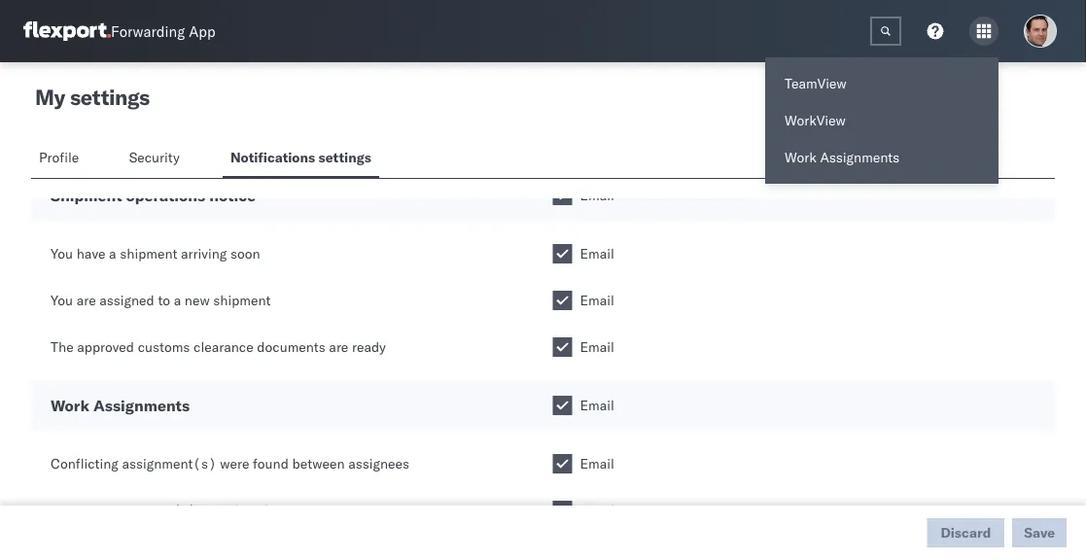 Task type: locate. For each thing, give the bounding box(es) containing it.
0 vertical spatial a
[[109, 245, 116, 262]]

were
[[220, 455, 249, 472], [200, 502, 229, 519]]

3 email from the top
[[580, 292, 615, 309]]

1 vertical spatial were
[[200, 502, 229, 519]]

0 vertical spatial assignment(s)
[[122, 455, 217, 472]]

1 vertical spatial work
[[51, 396, 89, 415]]

1 horizontal spatial work
[[785, 149, 817, 166]]

0 vertical spatial work
[[785, 149, 817, 166]]

found left 'between'
[[253, 455, 289, 472]]

you for you have a shipment arriving soon
[[51, 245, 73, 262]]

workview
[[785, 112, 846, 129]]

to
[[158, 292, 170, 309]]

5 email from the top
[[580, 397, 615, 414]]

a right to
[[174, 292, 181, 309]]

assignments down customs at the bottom
[[93, 396, 190, 415]]

are left assigned
[[77, 292, 96, 309]]

work down workview
[[785, 149, 817, 166]]

0 horizontal spatial a
[[109, 245, 116, 262]]

assignments down "workview" link
[[820, 149, 900, 166]]

assignment(s) right the missing
[[102, 502, 197, 519]]

4 email from the top
[[580, 338, 615, 355]]

assignments
[[820, 149, 900, 166], [93, 396, 190, 415]]

0 horizontal spatial settings
[[70, 84, 150, 110]]

2 you from the top
[[51, 292, 73, 309]]

you for you are assigned to a new shipment
[[51, 292, 73, 309]]

1 email from the top
[[580, 187, 615, 204]]

work
[[785, 149, 817, 166], [51, 396, 89, 415]]

shipment right new
[[213, 292, 271, 309]]

None text field
[[870, 17, 902, 46]]

the approved customs clearance documents are ready
[[51, 338, 386, 355]]

1 vertical spatial assignments
[[93, 396, 190, 415]]

found
[[253, 455, 289, 472], [233, 502, 269, 519]]

None checkbox
[[553, 337, 572, 357], [553, 396, 572, 415], [553, 337, 572, 357], [553, 396, 572, 415]]

0 horizontal spatial are
[[77, 292, 96, 309]]

found for conflicting assignment(s) were found between assignees
[[253, 455, 289, 472]]

0 vertical spatial settings
[[70, 84, 150, 110]]

assignment(s) up missing assignment(s) were found at the left bottom of the page
[[122, 455, 217, 472]]

found down the conflicting assignment(s) were found between assignees
[[233, 502, 269, 519]]

the
[[51, 338, 74, 355]]

work down the the
[[51, 396, 89, 415]]

0 vertical spatial were
[[220, 455, 249, 472]]

a
[[109, 245, 116, 262], [174, 292, 181, 309]]

1 horizontal spatial settings
[[319, 149, 371, 166]]

new
[[185, 292, 210, 309]]

assignment(s) for conflicting
[[122, 455, 217, 472]]

email for you are assigned to a new shipment
[[580, 292, 615, 309]]

6 email from the top
[[580, 455, 615, 472]]

settings right notifications on the left top of page
[[319, 149, 371, 166]]

work assignments
[[785, 149, 900, 166], [51, 396, 190, 415]]

0 vertical spatial you
[[51, 245, 73, 262]]

0 vertical spatial are
[[77, 292, 96, 309]]

email for missing assignment(s) were found
[[580, 502, 615, 519]]

1 horizontal spatial are
[[329, 338, 349, 355]]

assignment(s)
[[122, 455, 217, 472], [102, 502, 197, 519]]

assignments inside work assignments link
[[820, 149, 900, 166]]

email
[[580, 187, 615, 204], [580, 245, 615, 262], [580, 292, 615, 309], [580, 338, 615, 355], [580, 397, 615, 414], [580, 455, 615, 472], [580, 502, 615, 519]]

are
[[77, 292, 96, 309], [329, 338, 349, 355]]

were down the conflicting assignment(s) were found between assignees
[[200, 502, 229, 519]]

7 email from the top
[[580, 502, 615, 519]]

1 vertical spatial assignment(s)
[[102, 502, 197, 519]]

1 horizontal spatial work assignments
[[785, 149, 900, 166]]

0 vertical spatial found
[[253, 455, 289, 472]]

settings inside button
[[319, 149, 371, 166]]

settings
[[70, 84, 150, 110], [319, 149, 371, 166]]

1 vertical spatial you
[[51, 292, 73, 309]]

work assignments down workview
[[785, 149, 900, 166]]

email for work assignments
[[580, 397, 615, 414]]

1 you from the top
[[51, 245, 73, 262]]

settings for notifications settings
[[319, 149, 371, 166]]

are left ready
[[329, 338, 349, 355]]

were left 'between'
[[220, 455, 249, 472]]

1 vertical spatial shipment
[[213, 292, 271, 309]]

customs
[[138, 338, 190, 355]]

1 vertical spatial work assignments
[[51, 396, 190, 415]]

ready
[[352, 338, 386, 355]]

0 vertical spatial assignments
[[820, 149, 900, 166]]

shipment
[[120, 245, 177, 262], [213, 292, 271, 309]]

None checkbox
[[553, 186, 572, 205], [553, 244, 572, 264], [553, 291, 572, 310], [553, 454, 572, 474], [553, 501, 572, 520], [553, 186, 572, 205], [553, 244, 572, 264], [553, 291, 572, 310], [553, 454, 572, 474], [553, 501, 572, 520]]

0 horizontal spatial work assignments
[[51, 396, 190, 415]]

you
[[51, 245, 73, 262], [51, 292, 73, 309]]

you are assigned to a new shipment
[[51, 292, 271, 309]]

notice
[[209, 186, 256, 205]]

email for the approved customs clearance documents are ready
[[580, 338, 615, 355]]

profile button
[[31, 140, 90, 178]]

0 horizontal spatial work
[[51, 396, 89, 415]]

0 vertical spatial work assignments
[[785, 149, 900, 166]]

work assignments down the approved
[[51, 396, 190, 415]]

1 vertical spatial settings
[[319, 149, 371, 166]]

settings right my
[[70, 84, 150, 110]]

found for missing assignment(s) were found
[[233, 502, 269, 519]]

shipment up the you are assigned to a new shipment
[[120, 245, 177, 262]]

forwarding app
[[111, 22, 216, 40]]

you up the the
[[51, 292, 73, 309]]

you left the have
[[51, 245, 73, 262]]

profile
[[39, 149, 79, 166]]

a right the have
[[109, 245, 116, 262]]

2 email from the top
[[580, 245, 615, 262]]

have
[[77, 245, 105, 262]]

0 horizontal spatial shipment
[[120, 245, 177, 262]]

1 vertical spatial found
[[233, 502, 269, 519]]

1 horizontal spatial assignments
[[820, 149, 900, 166]]

arriving
[[181, 245, 227, 262]]

1 vertical spatial a
[[174, 292, 181, 309]]

shipment
[[51, 186, 122, 205]]

were for missing
[[200, 502, 229, 519]]



Task type: vqa. For each thing, say whether or not it's contained in the screenshot.
found related to Missing assignment(s) were found
yes



Task type: describe. For each thing, give the bounding box(es) containing it.
my
[[35, 84, 65, 110]]

assignment(s) for missing
[[102, 502, 197, 519]]

email for shipment operations notice
[[580, 187, 615, 204]]

assignees
[[348, 455, 409, 472]]

1 vertical spatial are
[[329, 338, 349, 355]]

documents
[[257, 338, 326, 355]]

assigned
[[99, 292, 154, 309]]

approved
[[77, 338, 134, 355]]

forwarding
[[111, 22, 185, 40]]

1 horizontal spatial a
[[174, 292, 181, 309]]

were for conflicting
[[220, 455, 249, 472]]

security button
[[121, 140, 192, 178]]

conflicting
[[51, 455, 119, 472]]

0 horizontal spatial assignments
[[93, 396, 190, 415]]

notifications
[[230, 149, 315, 166]]

missing assignment(s) were found
[[51, 502, 269, 519]]

shipment operations notice
[[51, 186, 256, 205]]

email for conflicting assignment(s) were found between assignees
[[580, 455, 615, 472]]

1 horizontal spatial shipment
[[213, 292, 271, 309]]

teamview
[[785, 75, 847, 92]]

0 vertical spatial shipment
[[120, 245, 177, 262]]

forwarding app link
[[23, 21, 216, 41]]

you have a shipment arriving soon
[[51, 245, 260, 262]]

work assignments link
[[765, 139, 999, 176]]

missing
[[51, 502, 99, 519]]

clearance
[[194, 338, 254, 355]]

conflicting assignment(s) were found between assignees
[[51, 455, 409, 472]]

workview link
[[765, 102, 999, 139]]

my settings
[[35, 84, 150, 110]]

email for you have a shipment arriving soon
[[580, 245, 615, 262]]

operations
[[126, 186, 205, 205]]

settings for my settings
[[70, 84, 150, 110]]

notifications settings button
[[223, 140, 379, 178]]

teamview link
[[765, 65, 999, 102]]

soon
[[230, 245, 260, 262]]

notifications settings
[[230, 149, 371, 166]]

security
[[129, 149, 180, 166]]

between
[[292, 455, 345, 472]]

flexport. image
[[23, 21, 111, 41]]

app
[[189, 22, 216, 40]]

work inside work assignments link
[[785, 149, 817, 166]]



